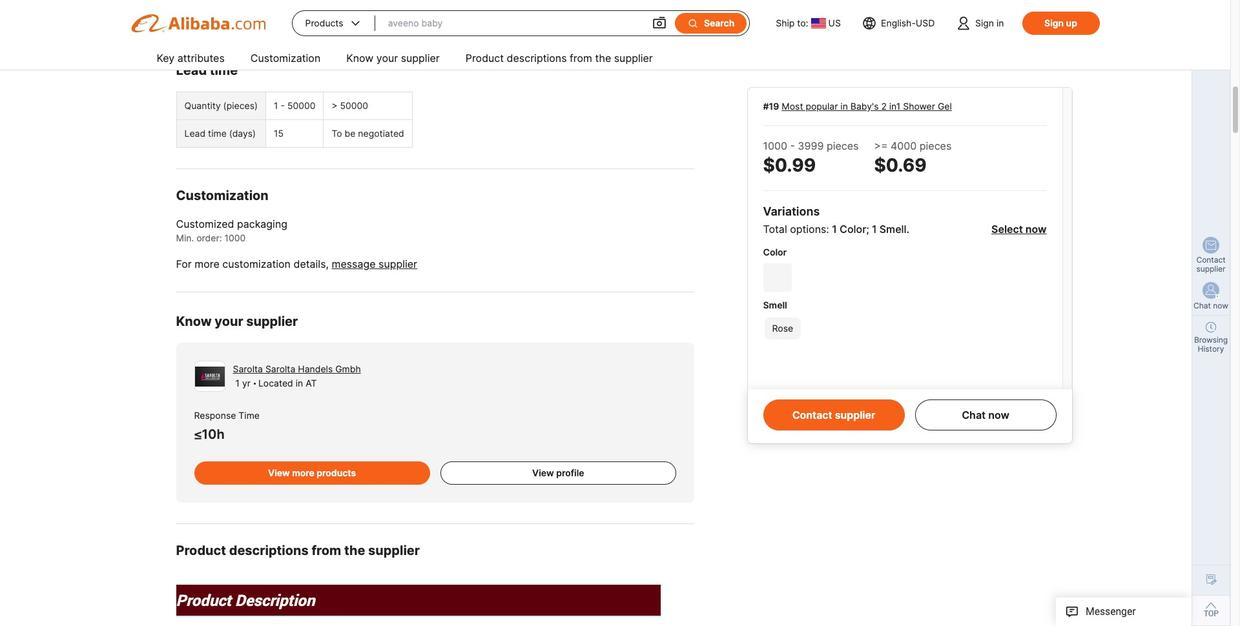 Task type: locate. For each thing, give the bounding box(es) containing it.
color down total
[[764, 247, 787, 258]]

1 horizontal spatial 50000
[[340, 100, 368, 111]]

0 horizontal spatial the
[[344, 544, 365, 559]]

0 vertical spatial chat now
[[1194, 301, 1229, 311]]

1 horizontal spatial sign
[[1045, 17, 1065, 28]]

0 horizontal spatial product descriptions from the supplier
[[176, 544, 420, 559]]

- for 1000 - 3999 pieces $0.99
[[791, 140, 795, 153]]

0 horizontal spatial chat now
[[962, 409, 1010, 422]]

2 vertical spatial in
[[296, 378, 303, 389]]

1 horizontal spatial product descriptions from the supplier
[[466, 52, 653, 65]]

show more
[[176, 9, 231, 22]]

- left 3999
[[791, 140, 795, 153]]

- inside '1000 - 3999 pieces $0.99'
[[791, 140, 795, 153]]

sign for sign in
[[976, 17, 995, 28]]

view more products
[[268, 468, 356, 479]]

1 vertical spatial smell
[[764, 300, 788, 311]]

sarolta up yr on the bottom left
[[233, 364, 263, 375]]

1 vertical spatial color
[[764, 247, 787, 258]]

your
[[377, 52, 398, 65], [215, 314, 243, 330]]


[[349, 17, 362, 30]]

in left baby's
[[841, 101, 849, 112]]

1 vertical spatial contact supplier
[[793, 409, 876, 422]]

2 sign from the left
[[1045, 17, 1065, 28]]

1 vertical spatial in
[[841, 101, 849, 112]]

1 vertical spatial -
[[791, 140, 795, 153]]

lead for lead time (days)
[[185, 128, 206, 139]]

0 vertical spatial in
[[997, 17, 1005, 28]]

view for view profile
[[533, 468, 554, 479]]

0 horizontal spatial 1000
[[225, 233, 246, 244]]

quantity (pieces)
[[185, 100, 258, 111]]

50000 left >
[[288, 100, 316, 111]]

1 vertical spatial know
[[176, 314, 212, 330]]

0 horizontal spatial smell
[[764, 300, 788, 311]]

most
[[782, 101, 804, 112]]

color right the 'options:'
[[840, 223, 867, 236]]

1 horizontal spatial 1000
[[764, 140, 788, 153]]

0 horizontal spatial in
[[296, 378, 303, 389]]

2 50000 from the left
[[340, 100, 368, 111]]

1 horizontal spatial view
[[533, 468, 554, 479]]

0 vertical spatial your
[[377, 52, 398, 65]]

product descriptions from the supplier up description
[[176, 544, 420, 559]]

1 sarolta from the left
[[233, 364, 263, 375]]

1 vertical spatial chat now
[[962, 409, 1010, 422]]

rose
[[773, 323, 794, 334]]

history
[[1199, 344, 1225, 354]]

sarolta sarolta handels gmbh
[[233, 364, 361, 375]]

know your supplier link
[[347, 47, 440, 72]]

0 vertical spatial descriptions
[[507, 52, 567, 65]]

1 vertical spatial chat
[[962, 409, 986, 422]]

products
[[305, 17, 344, 28]]

know your supplier down aveeno
[[347, 52, 440, 65]]

>
[[332, 100, 338, 111]]

in for located in at
[[296, 378, 303, 389]]

in
[[997, 17, 1005, 28], [841, 101, 849, 112], [296, 378, 303, 389]]

products
[[317, 468, 356, 479]]

show
[[176, 9, 203, 22]]

0 horizontal spatial chat
[[962, 409, 986, 422]]

1 horizontal spatial from
[[570, 52, 593, 65]]

smell
[[880, 223, 907, 236], [764, 300, 788, 311]]

response time ≤10h
[[194, 411, 260, 443]]

0 horizontal spatial now
[[989, 409, 1010, 422]]

1 horizontal spatial chat
[[1194, 301, 1212, 311]]

ship
[[776, 17, 795, 28]]

sarolta
[[233, 364, 263, 375], [266, 364, 296, 375]]

1 vertical spatial from
[[312, 544, 341, 559]]

0 vertical spatial know
[[347, 52, 374, 65]]

0 horizontal spatial -
[[281, 100, 285, 111]]

key
[[157, 52, 175, 65]]

description
[[235, 594, 315, 611]]

pieces right 4000
[[920, 140, 952, 153]]

baby
[[431, 9, 456, 22]]

smell right ';'
[[880, 223, 907, 236]]

1000 right ":"
[[225, 233, 246, 244]]

usd
[[916, 17, 935, 28]]

1 right ';'
[[872, 223, 877, 236]]

select now link
[[992, 223, 1047, 236]]

1 vertical spatial the
[[344, 544, 365, 559]]

:
[[220, 233, 222, 244]]

- up 15
[[281, 100, 285, 111]]

attributes
[[178, 52, 225, 65]]

be
[[345, 128, 356, 139]]

1 50000 from the left
[[288, 100, 316, 111]]

1 vertical spatial customization
[[176, 188, 269, 204]]

50000
[[288, 100, 316, 111], [340, 100, 368, 111]]

supplier inside the know your supplier link
[[401, 52, 440, 65]]

descriptions down aveeno baby text box at the top of the page
[[507, 52, 567, 65]]

ship to:
[[776, 17, 809, 28]]

chat now inside button
[[962, 409, 1010, 422]]

1 vertical spatial know your supplier
[[176, 314, 298, 330]]

product descriptions from the supplier down aveeno baby text box at the top of the page
[[466, 52, 653, 65]]

1 horizontal spatial contact supplier
[[1197, 255, 1226, 274]]

sign for sign up
[[1045, 17, 1065, 28]]

show more link
[[176, 9, 231, 23]]

from
[[570, 52, 593, 65], [312, 544, 341, 559]]

for
[[176, 258, 192, 271]]

0 vertical spatial more
[[206, 9, 231, 22]]

sign in
[[976, 17, 1005, 28]]

now
[[1026, 223, 1047, 236], [1214, 301, 1229, 311], [989, 409, 1010, 422]]

smell up rose
[[764, 300, 788, 311]]

wash-
[[458, 9, 490, 22]]

0 vertical spatial chat
[[1194, 301, 1212, 311]]

sign right usd
[[976, 17, 995, 28]]

know your supplier
[[347, 52, 440, 65], [176, 314, 298, 330]]

now inside button
[[989, 409, 1010, 422]]

supplier
[[401, 52, 440, 65], [614, 52, 653, 65], [379, 258, 418, 271], [1197, 264, 1226, 274], [246, 314, 298, 330], [835, 409, 876, 422], [368, 544, 420, 559]]

know down for
[[176, 314, 212, 330]]

chat now
[[1194, 301, 1229, 311], [962, 409, 1010, 422]]

1 horizontal spatial -
[[791, 140, 795, 153]]

0 horizontal spatial 50000
[[288, 100, 316, 111]]

contact supplier
[[1197, 255, 1226, 274], [793, 409, 876, 422]]

0 horizontal spatial sign
[[976, 17, 995, 28]]

know
[[347, 52, 374, 65], [176, 314, 212, 330]]

lead time
[[176, 63, 238, 78]]

customization up customized
[[176, 188, 269, 204]]

0 vertical spatial lead
[[176, 63, 207, 78]]

0 vertical spatial -
[[281, 100, 285, 111]]

0 vertical spatial smell
[[880, 223, 907, 236]]

2 vertical spatial more
[[292, 468, 315, 479]]

up
[[1067, 17, 1078, 28]]

1 horizontal spatial in
[[841, 101, 849, 112]]

sign
[[976, 17, 995, 28], [1045, 17, 1065, 28]]

0 horizontal spatial from
[[312, 544, 341, 559]]

0 vertical spatial product descriptions from the supplier
[[466, 52, 653, 65]]

pieces right 3999
[[827, 140, 859, 153]]

pieces inside '1000 - 3999 pieces $0.99'
[[827, 140, 859, 153]]

time left the (days)
[[208, 128, 227, 139]]

2 vertical spatial now
[[989, 409, 1010, 422]]

contact supplier inside button
[[793, 409, 876, 422]]

your down aveeno
[[377, 52, 398, 65]]

1 vertical spatial 1000
[[225, 233, 246, 244]]

0 horizontal spatial color
[[764, 247, 787, 258]]

1 vertical spatial contact
[[793, 409, 833, 422]]

view left profile at the bottom of the page
[[533, 468, 554, 479]]

in left at
[[296, 378, 303, 389]]

≤10h
[[194, 427, 225, 443]]

lead
[[176, 63, 207, 78], [185, 128, 206, 139]]

(days)
[[229, 128, 256, 139]]

0 horizontal spatial view
[[268, 468, 290, 479]]

customization
[[251, 52, 321, 65], [176, 188, 269, 204]]

1 horizontal spatial your
[[377, 52, 398, 65]]

1 vertical spatial product descriptions from the supplier
[[176, 544, 420, 559]]

options:
[[791, 223, 830, 236]]

1000 - 3999 pieces $0.99
[[764, 140, 859, 176]]

sarolta up located
[[266, 364, 296, 375]]

1 sign from the left
[[976, 17, 995, 28]]

0 vertical spatial color
[[840, 223, 867, 236]]

supplier inside contact supplier button
[[835, 409, 876, 422]]

1 vertical spatial now
[[1214, 301, 1229, 311]]

more
[[206, 9, 231, 22], [195, 258, 220, 271], [292, 468, 315, 479]]

0 horizontal spatial sarolta
[[233, 364, 263, 375]]

0 horizontal spatial your
[[215, 314, 243, 330]]

0 horizontal spatial know your supplier
[[176, 314, 298, 330]]

1 view from the left
[[268, 468, 290, 479]]

gmbh
[[336, 364, 361, 375]]

0 vertical spatial now
[[1026, 223, 1047, 236]]

packaging
[[237, 218, 288, 231]]

sign left up
[[1045, 17, 1065, 28]]


[[652, 16, 668, 31]]

lead right key
[[176, 63, 207, 78]]

1 horizontal spatial pieces
[[920, 140, 952, 153]]

-
[[281, 100, 285, 111], [791, 140, 795, 153]]

time
[[210, 63, 238, 78], [208, 128, 227, 139]]

view left the products
[[268, 468, 290, 479]]

0 vertical spatial contact
[[1197, 255, 1226, 265]]

2 view from the left
[[533, 468, 554, 479]]

your up 1 yr at the left bottom of the page
[[215, 314, 243, 330]]

know your supplier down customization
[[176, 314, 298, 330]]

1 vertical spatial more
[[195, 258, 220, 271]]

0 horizontal spatial pieces
[[827, 140, 859, 153]]

0 vertical spatial the
[[596, 52, 612, 65]]

1 horizontal spatial descriptions
[[507, 52, 567, 65]]

1 horizontal spatial sarolta
[[266, 364, 296, 375]]

chat now button
[[915, 400, 1057, 431]]

time up quantity (pieces)
[[210, 63, 238, 78]]

0 vertical spatial contact supplier
[[1197, 255, 1226, 274]]

sign up
[[1045, 17, 1078, 28]]

lead down quantity
[[185, 128, 206, 139]]

the
[[596, 52, 612, 65], [344, 544, 365, 559]]

50000 right >
[[340, 100, 368, 111]]

1 horizontal spatial now
[[1026, 223, 1047, 236]]

0 horizontal spatial contact supplier
[[793, 409, 876, 422]]

customization up 1 - 50000 on the left top of the page
[[251, 52, 321, 65]]

1 horizontal spatial smell
[[880, 223, 907, 236]]

0 vertical spatial know your supplier
[[347, 52, 440, 65]]

1 vertical spatial time
[[208, 128, 227, 139]]

rose link
[[764, 317, 803, 341]]

1000 inside '1000 - 3999 pieces $0.99'
[[764, 140, 788, 153]]

1 vertical spatial descriptions
[[229, 544, 309, 559]]

1 vertical spatial your
[[215, 314, 243, 330]]

0 horizontal spatial contact
[[793, 409, 833, 422]]

0 horizontal spatial know
[[176, 314, 212, 330]]

1 pieces from the left
[[827, 140, 859, 153]]

2 pieces from the left
[[920, 140, 952, 153]]

1 vertical spatial lead
[[185, 128, 206, 139]]

pieces
[[827, 140, 859, 153], [920, 140, 952, 153]]

in left sign up
[[997, 17, 1005, 28]]

contact inside button
[[793, 409, 833, 422]]

chat inside button
[[962, 409, 986, 422]]

know down 
[[347, 52, 374, 65]]

0 vertical spatial time
[[210, 63, 238, 78]]

0 vertical spatial 1000
[[764, 140, 788, 153]]

descriptions up description
[[229, 544, 309, 559]]

contact
[[1197, 255, 1226, 265], [793, 409, 833, 422]]

2 horizontal spatial in
[[997, 17, 1005, 28]]

1 horizontal spatial chat now
[[1194, 301, 1229, 311]]

negotiated
[[358, 128, 404, 139]]

1000 up $0.99
[[764, 140, 788, 153]]



Task type: describe. For each thing, give the bounding box(es) containing it.
gel
[[938, 101, 952, 112]]

time for lead time (days)
[[208, 128, 227, 139]]

to
[[332, 128, 342, 139]]

0 vertical spatial from
[[570, 52, 593, 65]]

0 vertical spatial customization
[[251, 52, 321, 65]]

handels
[[298, 364, 333, 375]]

customized
[[176, 218, 234, 231]]

english-
[[882, 17, 916, 28]]

pieces inside >= 4000 pieces $0.69
[[920, 140, 952, 153]]

1 horizontal spatial know
[[347, 52, 374, 65]]

- for 1 - 50000
[[281, 100, 285, 111]]

english-usd
[[882, 17, 935, 28]]

for more customization details, message supplier
[[176, 258, 418, 271]]

1 - 50000
[[274, 100, 316, 111]]

.
[[907, 223, 910, 236]]

shower
[[904, 101, 936, 112]]

(pieces)
[[223, 100, 258, 111]]

time for lead time
[[210, 63, 238, 78]]

to be negotiated
[[332, 128, 404, 139]]

details,
[[294, 258, 329, 271]]

us
[[829, 17, 841, 28]]

model
[[185, 9, 215, 22]]

$0.69
[[875, 154, 927, 176]]

message
[[332, 258, 376, 271]]

in1
[[890, 101, 901, 112]]

view profile
[[533, 468, 585, 479]]

number
[[218, 9, 257, 22]]

total
[[764, 223, 788, 236]]

customization link
[[251, 47, 321, 72]]

 search
[[688, 17, 735, 29]]

0 horizontal spatial descriptions
[[229, 544, 309, 559]]

time
[[239, 411, 260, 422]]

1 up 15
[[274, 100, 278, 111]]

to:
[[798, 17, 809, 28]]

more for show
[[206, 9, 231, 22]]

key attributes
[[157, 52, 225, 65]]

products 
[[305, 17, 362, 30]]

sarolta sarolta handels gmbh link
[[233, 364, 361, 375]]

more for for
[[195, 258, 220, 271]]

1000 inside 'customized packaging min. order : 1000'
[[225, 233, 246, 244]]

message supplier link
[[332, 258, 418, 271]]

yr
[[242, 378, 251, 389]]

customization
[[222, 258, 291, 271]]

contact supplier button
[[764, 400, 905, 431]]

baby's
[[851, 101, 879, 112]]

1 horizontal spatial know your supplier
[[347, 52, 440, 65]]

located in at
[[258, 378, 317, 389]]

more for view
[[292, 468, 315, 479]]

at
[[306, 378, 317, 389]]

2 vertical spatial product
[[176, 594, 231, 611]]

view for view more products
[[268, 468, 290, 479]]

customized packaging min. order : 1000
[[176, 218, 288, 244]]

model number
[[185, 9, 257, 22]]

product descriptions from the supplier link
[[466, 47, 653, 72]]

2 sarolta from the left
[[266, 364, 296, 375]]

aveeno baby text field
[[388, 12, 639, 35]]

select now
[[992, 223, 1047, 236]]

;
[[867, 223, 870, 236]]

3999
[[798, 140, 824, 153]]

product description
[[176, 594, 315, 611]]

1 yr
[[236, 378, 251, 389]]

15
[[274, 128, 284, 139]]

view profile link
[[441, 462, 677, 485]]

1 right the 'options:'
[[833, 223, 837, 236]]

browsing history
[[1195, 335, 1229, 354]]

>=
[[875, 140, 888, 153]]

1 horizontal spatial the
[[596, 52, 612, 65]]

browsing
[[1195, 335, 1229, 345]]

arrow down image
[[236, 11, 244, 23]]


[[688, 17, 699, 29]]

variations
[[764, 205, 820, 218]]

lead for lead time
[[176, 63, 207, 78]]

#19 most popular in  baby's 2 in1 shower gel
[[764, 101, 952, 112]]

lead time (days)
[[185, 128, 256, 139]]

min.
[[176, 233, 194, 244]]

quantity
[[185, 100, 221, 111]]

view more products link
[[194, 462, 430, 485]]

4000
[[891, 140, 917, 153]]

2
[[882, 101, 887, 112]]

0 vertical spatial product
[[466, 52, 504, 65]]

1 horizontal spatial color
[[840, 223, 867, 236]]

most popular in  baby's 2 in1 shower gel link
[[782, 101, 952, 112]]

#19
[[764, 101, 780, 112]]

in for sign in
[[997, 17, 1005, 28]]

2 horizontal spatial now
[[1214, 301, 1229, 311]]

select
[[992, 223, 1024, 236]]

aveeno baby wash-
[[391, 9, 490, 22]]

$0.99
[[764, 154, 816, 176]]

1 left yr on the bottom left
[[236, 378, 240, 389]]

1 horizontal spatial contact
[[1197, 255, 1226, 265]]

profile
[[557, 468, 585, 479]]

located
[[258, 378, 293, 389]]

> 50000
[[332, 100, 368, 111]]

aveeno
[[391, 9, 428, 22]]

1 vertical spatial product
[[176, 544, 226, 559]]

search
[[704, 17, 735, 28]]

order
[[197, 233, 220, 244]]



Task type: vqa. For each thing, say whether or not it's contained in the screenshot.
Sarolta Sarolta Handels Gmbh link
yes



